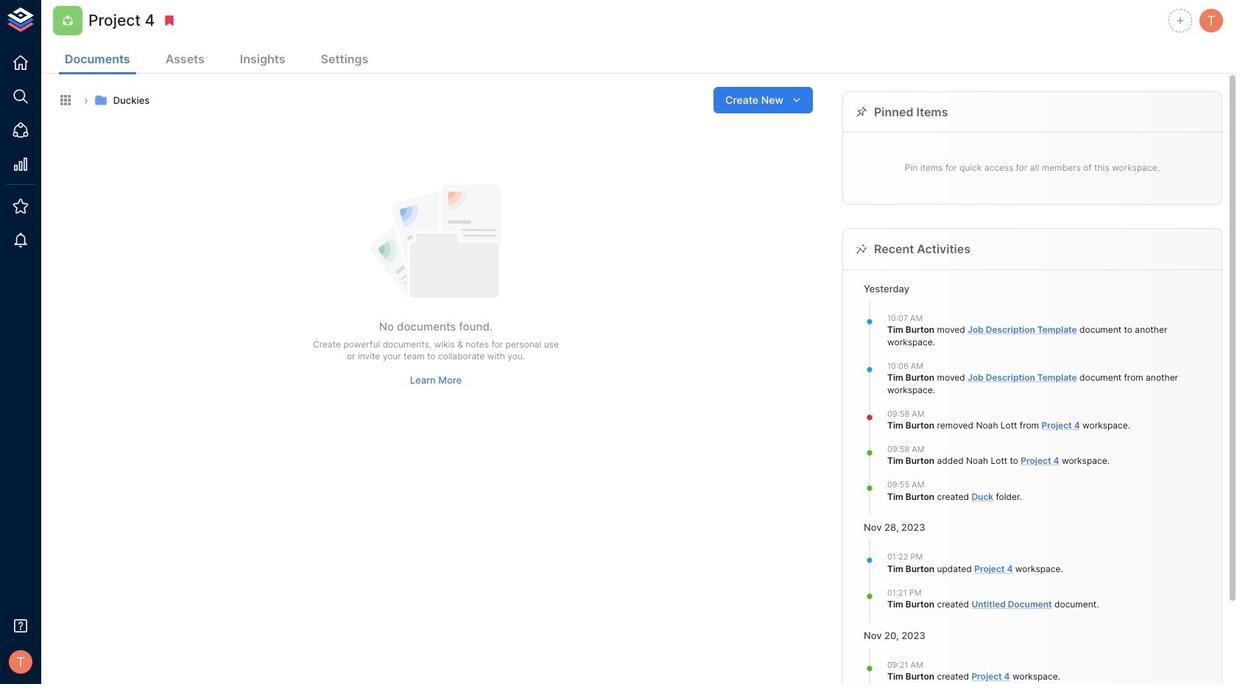 Task type: vqa. For each thing, say whether or not it's contained in the screenshot.
Remove Bookmark image at the left of page
yes



Task type: locate. For each thing, give the bounding box(es) containing it.
remove bookmark image
[[163, 14, 176, 27]]



